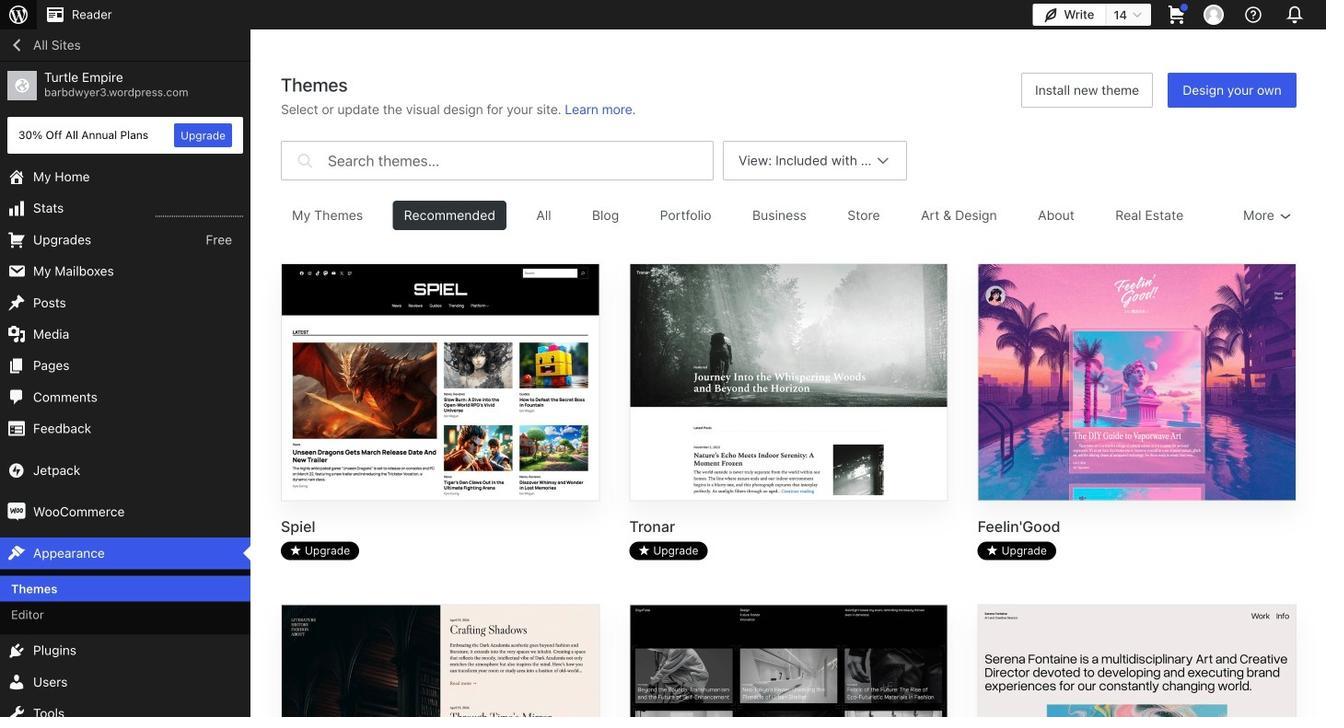 Task type: describe. For each thing, give the bounding box(es) containing it.
onyxpulse is a blog theme with health goth aesthetics. the theme emphasises the monochrome palette with a clean, futuristic vibe that could resonate with the fan. image
[[630, 606, 948, 718]]

tronar is a simple blog theme. it works best with featured images. the latest sticky post appears at the top with a large featured image. image
[[630, 264, 948, 502]]

help image
[[1243, 4, 1265, 26]]

2 img image from the top
[[7, 503, 26, 521]]

spiel is a game magazine theme. the rich and dense old-school homepage layout could still work well for pro-bloggers. image
[[282, 264, 599, 502]]

manage your notifications image
[[1282, 2, 1308, 28]]



Task type: locate. For each thing, give the bounding box(es) containing it.
None search field
[[281, 136, 714, 185]]

1 img image from the top
[[7, 461, 26, 480]]

0 vertical spatial img image
[[7, 461, 26, 480]]

dark academia is a blog theme with dark academia aesthetics. the unique 50:50 split layout reminds you of the books. image
[[282, 606, 599, 718]]

highest hourly views 0 image
[[156, 205, 243, 217]]

fontaine is a portfolio/profile theme designed for visual designers who appreciate the bold simplicity of brutalist aesthetics. the goal was to create a theme that gracefully steps back, allowing your content to shine and capture the spotlight. image
[[979, 606, 1296, 718]]

my shopping cart image
[[1166, 4, 1188, 26]]

open search image
[[293, 136, 317, 185]]

Search search field
[[328, 142, 713, 180]]

1 vertical spatial img image
[[7, 503, 26, 521]]

my profile image
[[1204, 5, 1224, 25]]

a blog theme with a bold vaporwave aesthetic. its nostalgic atmosphere pays homage to the 80s and early 90s. image
[[979, 264, 1296, 502]]

manage your sites image
[[7, 4, 29, 26]]

img image
[[7, 461, 26, 480], [7, 503, 26, 521]]



